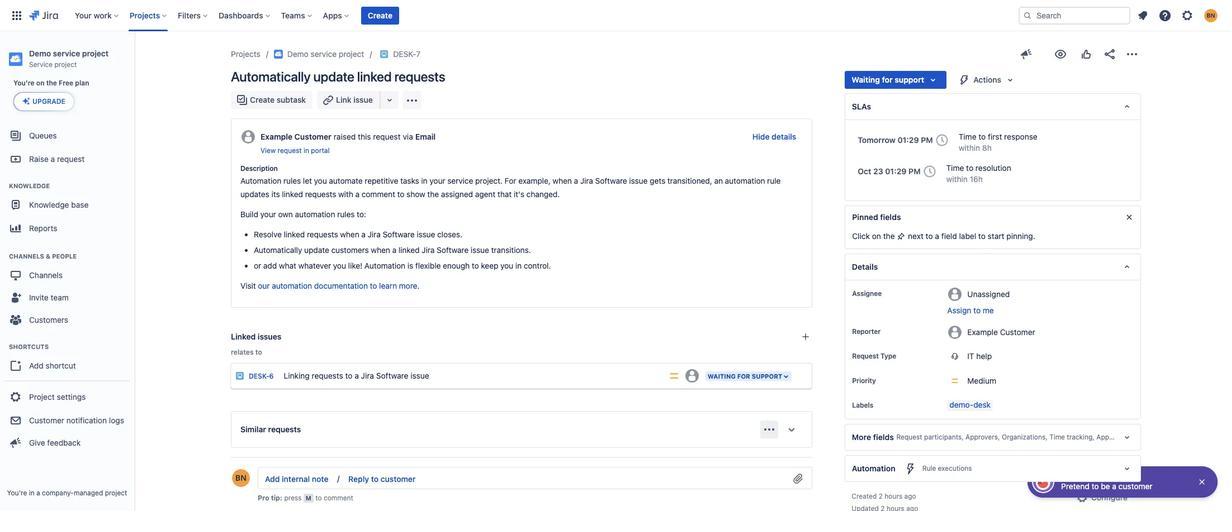 Task type: vqa. For each thing, say whether or not it's contained in the screenshot.
-
no



Task type: describe. For each thing, give the bounding box(es) containing it.
knowledge for knowledge
[[9, 182, 50, 190]]

issue type: it help image
[[236, 372, 244, 381]]

automation for automation rules let you automate repetitive tasks in your service project. for example, when a jira software issue gets transitioned, an automation rule updates its linked requests with a comment to show the assigned agent that it's changed.
[[241, 176, 282, 186]]

slas element
[[845, 93, 1142, 120]]

service for demo service project
[[311, 49, 337, 59]]

settings
[[57, 393, 86, 402]]

label
[[960, 232, 977, 241]]

an
[[715, 176, 723, 186]]

linking requests to a jira software issue link
[[279, 365, 664, 388]]

requests right similar
[[268, 425, 301, 435]]

customer inside demo basics pretend to be a customer
[[1119, 482, 1153, 492]]

log
[[394, 488, 406, 498]]

automation for automation
[[853, 464, 896, 474]]

description
[[241, 165, 278, 173]]

give
[[29, 438, 45, 448]]

customer for example customer
[[1001, 328, 1036, 337]]

demo service project image
[[274, 50, 283, 59]]

time inside more fields request participants, approvers, organizations, time tracking, approver groups, components, due date, o
[[1050, 434, 1066, 442]]

comments
[[284, 488, 324, 498]]

you're for you're on the free plan
[[13, 79, 35, 87]]

it's
[[514, 190, 525, 199]]

customer notification logs
[[29, 416, 124, 426]]

filters
[[178, 10, 201, 20]]

0 vertical spatial pm
[[922, 135, 934, 145]]

project up free
[[55, 60, 77, 69]]

0 vertical spatial 01:29
[[898, 135, 920, 145]]

more fields request participants, approvers, organizations, time tracking, approver groups, components, due date, o
[[853, 433, 1232, 443]]

1 horizontal spatial waiting
[[852, 75, 881, 84]]

show
[[407, 190, 426, 199]]

it help image
[[380, 50, 389, 59]]

8h
[[983, 143, 992, 153]]

link web pages and more image
[[383, 93, 396, 107]]

managed
[[74, 490, 103, 498]]

on for click
[[873, 232, 882, 241]]

copy link to issue image
[[419, 49, 428, 58]]

a inside demo basics pretend to be a customer
[[1113, 482, 1117, 492]]

project
[[29, 393, 55, 402]]

example customer raised this request via email
[[261, 132, 436, 142]]

click on the
[[853, 232, 898, 241]]

view request in portal
[[261, 147, 330, 155]]

1 vertical spatial 01:29
[[886, 167, 907, 176]]

customer notification logs link
[[4, 410, 130, 433]]

you're for you're in a company-managed project
[[7, 490, 27, 498]]

channels & people
[[9, 253, 77, 260]]

linked
[[231, 332, 256, 342]]

shortcuts group
[[4, 332, 130, 381]]

its
[[272, 190, 280, 199]]

agent
[[475, 190, 496, 199]]

queues link
[[4, 124, 130, 148]]

similar
[[241, 425, 266, 435]]

slas
[[853, 102, 872, 111]]

0 vertical spatial waiting for support
[[852, 75, 925, 84]]

via
[[403, 132, 413, 142]]

more
[[853, 433, 872, 443]]

a inside 'group'
[[51, 154, 55, 164]]

automation inside automation rules let you automate repetitive tasks in your service project. for example, when a jira software issue gets transitioned, an automation rule updates its linked requests with a comment to show the assigned agent that it's changed.
[[725, 176, 766, 186]]

notification
[[66, 416, 107, 426]]

configure link
[[1070, 490, 1135, 507]]

demo service project service project
[[29, 49, 109, 69]]

pro
[[258, 495, 269, 503]]

search image
[[1024, 11, 1033, 20]]

all button
[[260, 487, 276, 500]]

pinned
[[853, 213, 879, 222]]

share image
[[1104, 48, 1117, 61]]

upgrade
[[32, 97, 65, 106]]

o
[[1231, 434, 1232, 442]]

1 horizontal spatial for
[[883, 75, 893, 84]]

to inside button
[[371, 475, 379, 484]]

first inside time to first response within 8h
[[989, 132, 1003, 142]]

details
[[772, 132, 797, 142]]

requests down 'build your own automation rules to:'
[[307, 230, 338, 239]]

6
[[269, 373, 274, 381]]

subtask
[[277, 95, 306, 105]]

when for resolve linked requests when a jira software issue closes.
[[340, 230, 360, 239]]

time for time to first response within 8h
[[959, 132, 977, 142]]

automation rules let you automate repetitive tasks in your service project. for example, when a jira software issue gets transitioned, an automation rule updates its linked requests with a comment to show the assigned agent that it's changed.
[[241, 176, 783, 199]]

0 horizontal spatial request
[[57, 154, 85, 164]]

invite team button
[[4, 287, 130, 309]]

give feedback
[[29, 438, 81, 448]]

control.
[[524, 261, 551, 271]]

assign
[[948, 306, 972, 316]]

to down linked issues
[[256, 349, 262, 357]]

pretend
[[1062, 482, 1090, 492]]

linked inside automation rules let you automate repetitive tasks in your service project. for example, when a jira software issue gets transitioned, an automation rule updates its linked requests with a comment to show the assigned agent that it's changed.
[[282, 190, 303, 199]]

to right next
[[926, 232, 934, 241]]

within inside the time to resolution within 16h
[[947, 175, 968, 184]]

work
[[373, 488, 392, 498]]

0 horizontal spatial waiting
[[708, 373, 736, 380]]

or
[[254, 261, 261, 271]]

resolution
[[976, 163, 1012, 173]]

pinning.
[[1007, 232, 1036, 241]]

tip:
[[271, 495, 283, 503]]

0 horizontal spatial waiting for support button
[[705, 371, 793, 383]]

0 horizontal spatial your
[[260, 210, 276, 219]]

ago
[[905, 493, 917, 501]]

project up automatically update linked requests
[[339, 49, 364, 59]]

closes.
[[438, 230, 463, 239]]

details element
[[845, 254, 1142, 281]]

it help
[[968, 352, 993, 361]]

projects for the projects popup button
[[130, 10, 160, 20]]

update for customers
[[304, 246, 329, 255]]

relates to
[[231, 349, 262, 357]]

type
[[881, 352, 897, 361]]

assigned
[[441, 190, 473, 199]]

group containing queues
[[4, 120, 130, 462]]

close image
[[1198, 478, 1207, 487]]

requests right linking
[[312, 371, 343, 381]]

primary element
[[7, 0, 1019, 31]]

automate
[[329, 176, 363, 186]]

in down transitions.
[[516, 261, 522, 271]]

example,
[[519, 176, 551, 186]]

hours
[[885, 493, 903, 501]]

dashboards button
[[215, 6, 274, 24]]

let
[[303, 176, 312, 186]]

automatically for automatically update linked requests
[[231, 69, 311, 84]]

fields for more
[[874, 433, 895, 443]]

2 vertical spatial customer
[[29, 416, 64, 426]]

linked down "own"
[[284, 230, 305, 239]]

2 horizontal spatial request
[[373, 132, 401, 142]]

in inside automation rules let you automate repetitive tasks in your service project. for example, when a jira software issue gets transitioned, an automation rule updates its linked requests with a comment to show the assigned agent that it's changed.
[[421, 176, 428, 186]]

the for you're
[[46, 79, 57, 87]]

knowledge base
[[29, 200, 89, 210]]

your inside automation rules let you automate repetitive tasks in your service project. for example, when a jira software issue gets transitioned, an automation rule updates its linked requests with a comment to show the assigned agent that it's changed.
[[430, 176, 446, 186]]

Search field
[[1019, 6, 1131, 24]]

give feedback image
[[1020, 48, 1034, 61]]

comments button
[[280, 487, 327, 500]]

example customer
[[968, 328, 1036, 337]]

vote options: no one has voted for this issue yet. image
[[1080, 48, 1094, 61]]

due
[[1198, 434, 1211, 442]]

response
[[1005, 132, 1038, 142]]

demo service project
[[287, 49, 364, 59]]

work log button
[[370, 487, 409, 500]]

the inside automation rules let you automate repetitive tasks in your service project. for example, when a jira software issue gets transitioned, an automation rule updates its linked requests with a comment to show the assigned agent that it's changed.
[[428, 190, 439, 199]]

add app image
[[405, 94, 419, 107]]

1 vertical spatial automation
[[365, 261, 406, 271]]

next to a field label to start pinning.
[[907, 232, 1036, 241]]

invite
[[29, 293, 49, 303]]

link an issue image
[[802, 333, 811, 342]]

1 horizontal spatial rules
[[337, 210, 355, 219]]

1 horizontal spatial support
[[895, 75, 925, 84]]

oldest
[[754, 488, 778, 498]]

watch options: you are not watching this issue, 0 people watching image
[[1055, 48, 1068, 61]]

to inside button
[[974, 306, 981, 316]]

history button
[[332, 487, 365, 500]]

demo for demo service project service project
[[29, 49, 51, 58]]

history
[[335, 488, 362, 498]]

note
[[312, 475, 329, 484]]

.
[[418, 281, 420, 291]]

upgrade button
[[14, 93, 74, 111]]

2 vertical spatial automation
[[272, 281, 312, 291]]

add internal note button
[[258, 471, 335, 489]]

be
[[1102, 482, 1111, 492]]

visit our automation documentation to learn more .
[[241, 281, 420, 291]]

2
[[879, 493, 883, 501]]

banner containing your work
[[0, 0, 1232, 31]]

0 horizontal spatial request
[[853, 352, 879, 361]]

customer for example customer raised this request via email
[[295, 132, 332, 142]]

tomorrow
[[858, 135, 896, 145]]

create for create
[[368, 10, 393, 20]]

2 horizontal spatial you
[[501, 261, 514, 271]]

knowledge for knowledge base
[[29, 200, 69, 210]]

1 horizontal spatial request
[[278, 147, 302, 155]]

sidebar navigation image
[[122, 45, 147, 67]]

&
[[46, 253, 50, 260]]

customers
[[29, 315, 68, 325]]



Task type: locate. For each thing, give the bounding box(es) containing it.
show:
[[231, 488, 253, 498]]

add for add internal note
[[265, 475, 280, 484]]

0 vertical spatial projects
[[130, 10, 160, 20]]

you're left company-
[[7, 490, 27, 498]]

for
[[883, 75, 893, 84], [738, 373, 751, 380]]

to inside time to first response within 8h
[[979, 132, 986, 142]]

oct
[[858, 167, 872, 176]]

automation element
[[845, 456, 1142, 483]]

0 horizontal spatial service
[[53, 49, 80, 58]]

1 horizontal spatial service
[[311, 49, 337, 59]]

create up it help image
[[368, 10, 393, 20]]

2 vertical spatial time
[[1050, 434, 1066, 442]]

1 vertical spatial clockicon image
[[921, 163, 939, 181]]

portal
[[311, 147, 330, 155]]

assign to me
[[948, 306, 995, 316]]

0 horizontal spatial create
[[250, 95, 275, 105]]

update up the whatever on the left of page
[[304, 246, 329, 255]]

time for time to resolution within 16h
[[947, 163, 965, 173]]

fields inside more fields element
[[874, 433, 895, 443]]

help image
[[1159, 9, 1173, 22]]

similar requests
[[241, 425, 301, 435]]

help
[[977, 352, 993, 361]]

1 vertical spatial add
[[265, 475, 280, 484]]

within left "16h"
[[947, 175, 968, 184]]

oldest first button
[[747, 487, 813, 500]]

group
[[4, 120, 130, 462], [4, 381, 130, 458]]

1 vertical spatial within
[[947, 175, 968, 184]]

queues
[[29, 131, 57, 140]]

0 horizontal spatial customer
[[381, 475, 416, 484]]

1 vertical spatial desk-
[[249, 373, 269, 381]]

link
[[336, 95, 352, 105]]

1 horizontal spatial you
[[333, 261, 346, 271]]

time inside the time to resolution within 16h
[[947, 163, 965, 173]]

to inside demo basics pretend to be a customer
[[1092, 482, 1100, 492]]

0 vertical spatial rules
[[284, 176, 301, 186]]

demo for demo basics pretend to be a customer
[[1062, 473, 1081, 481]]

what
[[279, 261, 296, 271]]

m
[[306, 495, 312, 502]]

1 vertical spatial waiting
[[708, 373, 736, 380]]

01:29
[[898, 135, 920, 145], [886, 167, 907, 176]]

tracking,
[[1068, 434, 1095, 442]]

view request in portal link
[[261, 146, 330, 156]]

in left "portal"
[[304, 147, 309, 155]]

time to resolution within 16h
[[947, 163, 1012, 184]]

desk
[[974, 401, 991, 410]]

requests down 7
[[395, 69, 445, 84]]

1 group from the top
[[4, 120, 130, 462]]

project
[[82, 49, 109, 58], [339, 49, 364, 59], [55, 60, 77, 69], [105, 490, 127, 498]]

1 horizontal spatial the
[[428, 190, 439, 199]]

1 horizontal spatial customer
[[295, 132, 332, 142]]

your up 'assigned'
[[430, 176, 446, 186]]

0 vertical spatial your
[[430, 176, 446, 186]]

first down add attachment icon at the right bottom of page
[[780, 488, 795, 498]]

within left the 8h
[[959, 143, 981, 153]]

the down pinned fields
[[884, 232, 895, 241]]

0 vertical spatial clockicon image
[[934, 131, 951, 149]]

desk- for 7
[[393, 49, 416, 59]]

request down queues link
[[57, 154, 85, 164]]

1 horizontal spatial comment
[[362, 190, 395, 199]]

1 vertical spatial pm
[[909, 167, 921, 176]]

demo-desk link
[[948, 401, 994, 412]]

reports
[[29, 224, 57, 233]]

channels inside dropdown button
[[29, 271, 63, 280]]

service inside automation rules let you automate repetitive tasks in your service project. for example, when a jira software issue gets transitioned, an automation rule updates its linked requests with a comment to show the assigned agent that it's changed.
[[448, 176, 473, 186]]

1 vertical spatial example
[[968, 328, 999, 337]]

priority: medium image
[[669, 371, 680, 382]]

raise
[[29, 154, 49, 164]]

customers link
[[4, 309, 130, 332]]

service up automatically update linked requests
[[311, 49, 337, 59]]

0 horizontal spatial when
[[340, 230, 360, 239]]

customer up "portal"
[[295, 132, 332, 142]]

first up the 8h
[[989, 132, 1003, 142]]

1 horizontal spatial pm
[[922, 135, 934, 145]]

service inside demo service project service project
[[53, 49, 80, 58]]

example for example customer raised this request via email
[[261, 132, 293, 142]]

1 vertical spatial waiting for support button
[[705, 371, 793, 383]]

waiting up slas
[[852, 75, 881, 84]]

issue inside linking requests to a jira software issue link
[[411, 371, 429, 381]]

settings image
[[1182, 9, 1195, 22]]

desk- left copy link to issue "icon"
[[393, 49, 416, 59]]

1 horizontal spatial when
[[371, 246, 390, 255]]

hide
[[753, 132, 770, 142]]

0 horizontal spatial add
[[29, 361, 44, 371]]

rules inside automation rules let you automate repetitive tasks in your service project. for example, when a jira software issue gets transitioned, an automation rule updates its linked requests with a comment to show the assigned agent that it's changed.
[[284, 176, 301, 186]]

pm left 'within 8h' button
[[922, 135, 934, 145]]

create left the subtask
[[250, 95, 275, 105]]

in
[[304, 147, 309, 155], [421, 176, 428, 186], [516, 261, 522, 271], [29, 490, 34, 498]]

1 vertical spatial automatically
[[254, 246, 302, 255]]

demo inside demo basics pretend to be a customer
[[1062, 473, 1081, 481]]

to right linking
[[345, 371, 353, 381]]

add attachment image
[[792, 473, 806, 486]]

1 horizontal spatial demo
[[287, 49, 309, 59]]

0 vertical spatial desk-
[[393, 49, 416, 59]]

1 vertical spatial update
[[304, 246, 329, 255]]

demo for demo service project
[[287, 49, 309, 59]]

channels left &
[[9, 253, 44, 260]]

request inside more fields request participants, approvers, organizations, time tracking, approver groups, components, due date, o
[[897, 434, 923, 442]]

add up all
[[265, 475, 280, 484]]

time left the tracking,
[[1050, 434, 1066, 442]]

0 horizontal spatial on
[[36, 79, 44, 87]]

comment inside automation rules let you automate repetitive tasks in your service project. for example, when a jira software issue gets transitioned, an automation rule updates its linked requests with a comment to show the assigned agent that it's changed.
[[362, 190, 395, 199]]

on for you're
[[36, 79, 44, 87]]

1 vertical spatial your
[[260, 210, 276, 219]]

projects button
[[126, 6, 171, 24]]

automatically for automatically update customers when a linked jira software issue transitions.
[[254, 246, 302, 255]]

show image
[[783, 421, 801, 439]]

pm right 23
[[909, 167, 921, 176]]

request
[[853, 352, 879, 361], [897, 434, 923, 442]]

assignee pin to top. only you can see pinned fields. image
[[885, 290, 894, 299]]

example for example customer
[[968, 328, 999, 337]]

projects right the 'work'
[[130, 10, 160, 20]]

you down transitions.
[[501, 261, 514, 271]]

0 horizontal spatial desk-
[[249, 373, 269, 381]]

add
[[29, 361, 44, 371], [265, 475, 280, 484]]

issues
[[258, 332, 282, 342]]

service for demo service project service project
[[53, 49, 80, 58]]

updates
[[241, 190, 270, 199]]

1 horizontal spatial automation
[[365, 261, 406, 271]]

press
[[284, 495, 302, 503]]

2 horizontal spatial when
[[553, 176, 572, 186]]

request left type
[[853, 352, 879, 361]]

on down service
[[36, 79, 44, 87]]

0 vertical spatial automation
[[241, 176, 282, 186]]

raise a request link
[[4, 148, 130, 171]]

your
[[75, 10, 92, 20]]

you're down service
[[13, 79, 35, 87]]

changed.
[[527, 190, 560, 199]]

fields up click on the
[[881, 213, 902, 222]]

0 vertical spatial support
[[895, 75, 925, 84]]

update down demo service project
[[313, 69, 354, 84]]

when down "resolve linked requests when a jira software issue closes."
[[371, 246, 390, 255]]

0 vertical spatial time
[[959, 132, 977, 142]]

1 vertical spatial first
[[780, 488, 795, 498]]

enough
[[443, 261, 470, 271]]

2 horizontal spatial demo
[[1062, 473, 1081, 481]]

0 vertical spatial add
[[29, 361, 44, 371]]

projects
[[130, 10, 160, 20], [231, 49, 261, 59]]

0 horizontal spatial the
[[46, 79, 57, 87]]

you inside automation rules let you automate repetitive tasks in your service project. for example, when a jira software issue gets transitioned, an automation rule updates its linked requests with a comment to show the assigned agent that it's changed.
[[314, 176, 327, 186]]

our
[[258, 281, 270, 291]]

1 vertical spatial waiting for support
[[708, 373, 783, 380]]

automatically up add
[[254, 246, 302, 255]]

0 vertical spatial first
[[989, 132, 1003, 142]]

requests inside automation rules let you automate repetitive tasks in your service project. for example, when a jira software issue gets transitioned, an automation rule updates its linked requests with a comment to show the assigned agent that it's changed.
[[305, 190, 336, 199]]

this
[[358, 132, 371, 142]]

basics
[[1083, 473, 1104, 481]]

internal
[[282, 475, 310, 484]]

issue inside automation rules let you automate repetitive tasks in your service project. for example, when a jira software issue gets transitioned, an automation rule updates its linked requests with a comment to show the assigned agent that it's changed.
[[630, 176, 648, 186]]

automation right an
[[725, 176, 766, 186]]

hide message image
[[1123, 211, 1137, 224]]

1 horizontal spatial customer
[[1119, 482, 1153, 492]]

comment
[[362, 190, 395, 199], [324, 495, 353, 503]]

create subtask
[[250, 95, 306, 105]]

automatically
[[231, 69, 311, 84], [254, 246, 302, 255]]

visit
[[241, 281, 256, 291]]

automation down automatically update customers when a linked jira software issue transitions.
[[365, 261, 406, 271]]

desk- for 6
[[249, 373, 269, 381]]

issue inside link issue button
[[354, 95, 373, 105]]

1 horizontal spatial projects
[[231, 49, 261, 59]]

automatically up create subtask button
[[231, 69, 311, 84]]

menu bar
[[258, 487, 460, 500]]

1 vertical spatial when
[[340, 230, 360, 239]]

to up 'within 16h' 'button' on the right top of the page
[[967, 163, 974, 173]]

1 horizontal spatial example
[[968, 328, 999, 337]]

knowledge inside knowledge base link
[[29, 200, 69, 210]]

to left keep
[[472, 261, 479, 271]]

0 vertical spatial on
[[36, 79, 44, 87]]

your profile and settings image
[[1205, 9, 1218, 22]]

actions image
[[1126, 48, 1140, 61]]

1 horizontal spatial desk-
[[393, 49, 416, 59]]

example down me
[[968, 328, 999, 337]]

linked up is
[[399, 246, 420, 255]]

customer down the assign to me button
[[1001, 328, 1036, 337]]

customer up configure
[[1119, 482, 1153, 492]]

to:
[[357, 210, 366, 219]]

desk-6
[[249, 373, 274, 381]]

created
[[852, 493, 877, 501]]

notifications image
[[1137, 9, 1150, 22]]

channels for channels
[[29, 271, 63, 280]]

to left show
[[398, 190, 405, 199]]

time up 'within 8h' button
[[959, 132, 977, 142]]

automation right "own"
[[295, 210, 335, 219]]

details
[[853, 262, 879, 272]]

when up changed. on the left of page
[[553, 176, 572, 186]]

to left me
[[974, 306, 981, 316]]

project settings link
[[4, 386, 130, 410]]

more
[[399, 281, 418, 291]]

waiting right priority: medium image
[[708, 373, 736, 380]]

the for click
[[884, 232, 895, 241]]

is
[[408, 261, 414, 271]]

rules left to:
[[337, 210, 355, 219]]

profile image of ben nelson image
[[232, 470, 250, 488]]

the left free
[[46, 79, 57, 87]]

group containing project settings
[[4, 381, 130, 458]]

you
[[314, 176, 327, 186], [333, 261, 346, 271], [501, 261, 514, 271]]

1 vertical spatial projects
[[231, 49, 261, 59]]

1 vertical spatial support
[[752, 373, 783, 380]]

request left participants,
[[897, 434, 923, 442]]

jira inside automation rules let you automate repetitive tasks in your service project. for example, when a jira software issue gets transitioned, an automation rule updates its linked requests with a comment to show the assigned agent that it's changed.
[[581, 176, 594, 186]]

channels down &
[[29, 271, 63, 280]]

1 horizontal spatial request
[[897, 434, 923, 442]]

banner
[[0, 0, 1232, 31]]

jira image
[[29, 9, 58, 22], [29, 9, 58, 22]]

when inside automation rules let you automate repetitive tasks in your service project. for example, when a jira software issue gets transitioned, an automation rule updates its linked requests with a comment to show the assigned agent that it's changed.
[[553, 176, 572, 186]]

channels & people group
[[4, 241, 130, 335]]

1 vertical spatial fields
[[874, 433, 895, 443]]

more fields element
[[845, 425, 1232, 452]]

desk- right "issue type: it help" image
[[249, 373, 269, 381]]

you right let
[[314, 176, 327, 186]]

support
[[895, 75, 925, 84], [752, 373, 783, 380]]

1 horizontal spatial your
[[430, 176, 446, 186]]

that
[[498, 190, 512, 199]]

2 horizontal spatial the
[[884, 232, 895, 241]]

to right m
[[316, 495, 322, 503]]

0 vertical spatial for
[[883, 75, 893, 84]]

add down shortcuts
[[29, 361, 44, 371]]

2 vertical spatial when
[[371, 246, 390, 255]]

your work button
[[71, 6, 123, 24]]

create for create subtask
[[250, 95, 275, 105]]

clockicon image for oct 23 01:29 pm
[[921, 163, 939, 181]]

transitions.
[[492, 246, 531, 255]]

demo service project link
[[274, 48, 364, 61]]

linked right its
[[282, 190, 303, 199]]

your
[[430, 176, 446, 186], [260, 210, 276, 219]]

approvers,
[[966, 434, 1001, 442]]

0 horizontal spatial waiting for support
[[708, 373, 783, 380]]

service
[[53, 49, 80, 58], [311, 49, 337, 59], [448, 176, 473, 186]]

in left company-
[[29, 490, 34, 498]]

0 horizontal spatial automation
[[241, 176, 282, 186]]

time up 'within 16h' 'button' on the right top of the page
[[947, 163, 965, 173]]

1 vertical spatial the
[[428, 190, 439, 199]]

projects inside popup button
[[130, 10, 160, 20]]

customer inside button
[[381, 475, 416, 484]]

when up customers
[[340, 230, 360, 239]]

clockicon image
[[934, 131, 951, 149], [921, 163, 939, 181]]

0 horizontal spatial first
[[780, 488, 795, 498]]

demo up pretend
[[1062, 473, 1081, 481]]

01:29 right 23
[[886, 167, 907, 176]]

reports link
[[4, 217, 130, 241]]

to inside the time to resolution within 16h
[[967, 163, 974, 173]]

knowledge group
[[4, 171, 130, 245]]

pinned fields
[[853, 213, 902, 222]]

2 vertical spatial the
[[884, 232, 895, 241]]

0 vertical spatial knowledge
[[9, 182, 50, 190]]

service up 'assigned'
[[448, 176, 473, 186]]

to left start
[[979, 232, 986, 241]]

desk- inside desk-7 link
[[393, 49, 416, 59]]

add inside button
[[265, 475, 280, 484]]

the right show
[[428, 190, 439, 199]]

0 horizontal spatial demo
[[29, 49, 51, 58]]

hide details button
[[746, 128, 804, 146]]

demo inside demo service project service project
[[29, 49, 51, 58]]

0 vertical spatial automation
[[725, 176, 766, 186]]

software inside automation rules let you automate repetitive tasks in your service project. for example, when a jira software issue gets transitioned, an automation rule updates its linked requests with a comment to show the assigned agent that it's changed.
[[596, 176, 628, 186]]

customer
[[295, 132, 332, 142], [1001, 328, 1036, 337], [29, 416, 64, 426]]

your left "own"
[[260, 210, 276, 219]]

executions
[[939, 465, 973, 473]]

to up the 8h
[[979, 132, 986, 142]]

first inside 'button'
[[780, 488, 795, 498]]

approvals button
[[414, 487, 457, 500]]

link issue button
[[317, 91, 381, 109]]

demo up service
[[29, 49, 51, 58]]

1 vertical spatial you're
[[7, 490, 27, 498]]

1 vertical spatial automation
[[295, 210, 335, 219]]

customer up 'give feedback' in the bottom of the page
[[29, 416, 64, 426]]

example up view
[[261, 132, 293, 142]]

you left like! on the bottom of the page
[[333, 261, 346, 271]]

rules left let
[[284, 176, 301, 186]]

service up free
[[53, 49, 80, 58]]

service inside demo service project link
[[311, 49, 337, 59]]

0 vertical spatial channels
[[9, 253, 44, 260]]

on right click
[[873, 232, 882, 241]]

jira inside linking requests to a jira software issue link
[[361, 371, 374, 381]]

projects for projects link
[[231, 49, 261, 59]]

automation up 2
[[853, 464, 896, 474]]

in right 'tasks'
[[421, 176, 428, 186]]

0 vertical spatial within
[[959, 143, 981, 153]]

1 vertical spatial request
[[897, 434, 923, 442]]

knowledge up reports
[[29, 200, 69, 210]]

to left be
[[1092, 482, 1100, 492]]

comment down /
[[324, 495, 353, 503]]

/
[[335, 474, 342, 483]]

0 vertical spatial comment
[[362, 190, 395, 199]]

clockicon image left 'within 8h' button
[[934, 131, 951, 149]]

pro tip: press m to comment
[[258, 495, 353, 503]]

tomorrow 01:29 pm
[[858, 135, 934, 145]]

configure
[[1092, 493, 1128, 503]]

linked down it help image
[[357, 69, 392, 84]]

customer
[[381, 475, 416, 484], [1119, 482, 1153, 492]]

1 horizontal spatial first
[[989, 132, 1003, 142]]

free
[[59, 79, 73, 87]]

appswitcher icon image
[[10, 9, 23, 22]]

request left 'via'
[[373, 132, 401, 142]]

it
[[968, 352, 975, 361]]

time inside time to first response within 8h
[[959, 132, 977, 142]]

project settings
[[29, 393, 86, 402]]

2 horizontal spatial customer
[[1001, 328, 1036, 337]]

within inside time to first response within 8h
[[959, 143, 981, 153]]

to left learn
[[370, 281, 377, 291]]

1 vertical spatial time
[[947, 163, 965, 173]]

within 8h button
[[959, 143, 992, 154]]

create inside primary element
[[368, 10, 393, 20]]

knowledge down the raise
[[9, 182, 50, 190]]

when for automatically update customers when a linked jira software issue transitions.
[[371, 246, 390, 255]]

projects left demo service project image
[[231, 49, 261, 59]]

own
[[278, 210, 293, 219]]

service
[[29, 60, 53, 69]]

flexible
[[416, 261, 441, 271]]

add for add shortcut
[[29, 361, 44, 371]]

like!
[[348, 261, 363, 271]]

0 horizontal spatial pm
[[909, 167, 921, 176]]

1 vertical spatial create
[[250, 95, 275, 105]]

project right managed
[[105, 490, 127, 498]]

customer up the log
[[381, 475, 416, 484]]

actions button
[[952, 71, 1024, 89]]

0 vertical spatial waiting for support button
[[845, 71, 947, 89]]

fields right more
[[874, 433, 895, 443]]

1 vertical spatial comment
[[324, 495, 353, 503]]

comment down the repetitive
[[362, 190, 395, 199]]

request right view
[[278, 147, 302, 155]]

waiting
[[852, 75, 881, 84], [708, 373, 736, 380]]

0 horizontal spatial comment
[[324, 495, 353, 503]]

update for linked
[[313, 69, 354, 84]]

0 horizontal spatial for
[[738, 373, 751, 380]]

1 vertical spatial for
[[738, 373, 751, 380]]

channels for channels & people
[[9, 253, 44, 260]]

0 vertical spatial automatically
[[231, 69, 311, 84]]

menu bar containing all
[[258, 487, 460, 500]]

0 vertical spatial the
[[46, 79, 57, 87]]

1 horizontal spatial waiting for support
[[852, 75, 925, 84]]

0 horizontal spatial you
[[314, 176, 327, 186]]

demo inside demo service project link
[[287, 49, 309, 59]]

add inside 'button'
[[29, 361, 44, 371]]

1 vertical spatial on
[[873, 232, 882, 241]]

2 group from the top
[[4, 381, 130, 458]]

create
[[368, 10, 393, 20], [250, 95, 275, 105]]

01:29 right tomorrow
[[898, 135, 920, 145]]

fields for pinned
[[881, 213, 902, 222]]

automation
[[725, 176, 766, 186], [295, 210, 335, 219], [272, 281, 312, 291]]

demo right demo service project image
[[287, 49, 309, 59]]

me
[[983, 306, 995, 316]]

project up plan
[[82, 49, 109, 58]]

automation down what at the bottom left
[[272, 281, 312, 291]]

clockicon image for tomorrow 01:29 pm
[[934, 131, 951, 149]]

to inside automation rules let you automate repetitive tasks in your service project. for example, when a jira software issue gets transitioned, an automation rule updates its linked requests with a comment to show the assigned agent that it's changed.
[[398, 190, 405, 199]]

automation inside automation rules let you automate repetitive tasks in your service project. for example, when a jira software issue gets transitioned, an automation rule updates its linked requests with a comment to show the assigned agent that it's changed.
[[241, 176, 282, 186]]

date,
[[1213, 434, 1229, 442]]

0 horizontal spatial rules
[[284, 176, 301, 186]]

to up work
[[371, 475, 379, 484]]

you're on the free plan
[[13, 79, 89, 87]]

0 horizontal spatial support
[[752, 373, 783, 380]]



